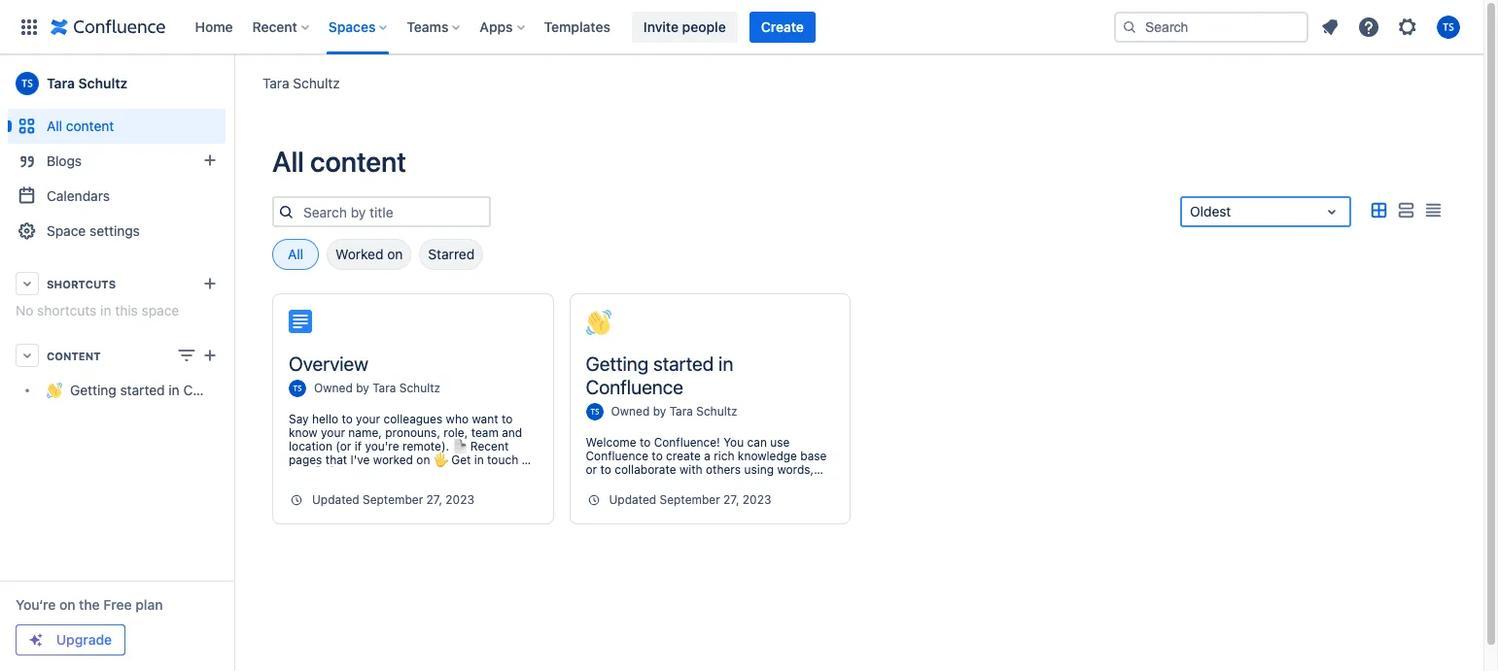 Task type: describe. For each thing, give the bounding box(es) containing it.
teams button
[[401, 11, 468, 42]]

upgrade button
[[17, 626, 124, 655]]

1 horizontal spatial tara schultz
[[263, 74, 340, 91]]

no shortcuts in this space
[[16, 302, 179, 319]]

create a blog image
[[198, 149, 222, 172]]

confluence inside space element
[[183, 383, 255, 399]]

shortcuts button
[[8, 266, 226, 301]]

1 vertical spatial all
[[272, 145, 304, 178]]

getting inside getting started in confluence
[[586, 353, 649, 375]]

updated for getting started in confluence
[[609, 493, 657, 508]]

all inside space element
[[47, 118, 62, 134]]

templates
[[544, 18, 611, 35]]

invite people
[[644, 18, 726, 35]]

home
[[195, 18, 233, 35]]

owned by tara schultz for overview
[[314, 382, 441, 396]]

all content link
[[8, 109, 226, 144]]

plan
[[135, 597, 163, 614]]

worked on
[[335, 246, 403, 263]]

profile picture image for overview
[[289, 380, 306, 398]]

space element
[[0, 54, 255, 672]]

blogs link
[[8, 144, 226, 179]]

0 vertical spatial started
[[653, 353, 714, 375]]

this
[[115, 302, 138, 319]]

spaces button
[[323, 11, 395, 42]]

september for overview
[[363, 493, 423, 508]]

updated september 27, 2023 for overview
[[312, 493, 474, 508]]

your profile and preferences image
[[1437, 15, 1461, 38]]

updated september 27, 2023 for getting started in confluence
[[609, 493, 772, 508]]

starred button
[[419, 239, 484, 270]]

1 horizontal spatial confluence
[[586, 376, 684, 399]]

people
[[682, 18, 726, 35]]

0 horizontal spatial in
[[100, 302, 111, 319]]

settings
[[90, 223, 140, 239]]

all inside button
[[288, 246, 303, 263]]

shortcuts
[[37, 302, 97, 319]]

invite
[[644, 18, 679, 35]]

search image
[[1122, 19, 1138, 35]]

profile picture image for getting started in confluence
[[586, 404, 603, 421]]

notification icon image
[[1319, 15, 1342, 38]]

overview
[[289, 353, 369, 375]]

on for you're
[[59, 597, 75, 614]]

page image
[[289, 310, 312, 334]]

create a page image
[[198, 344, 222, 368]]

by for getting started in confluence
[[653, 405, 666, 420]]

27, for getting started in confluence
[[724, 493, 739, 508]]

schultz inside space element
[[78, 75, 128, 91]]

owned by tara schultz for getting started in confluence
[[611, 405, 738, 420]]

started inside space element
[[120, 383, 165, 399]]

help icon image
[[1357, 15, 1381, 38]]

starred
[[428, 246, 475, 263]]

Search field
[[1114, 11, 1309, 42]]

add shortcut image
[[198, 272, 222, 296]]

banner containing home
[[0, 0, 1484, 54]]

content inside space element
[[66, 118, 114, 134]]

recent
[[252, 18, 297, 35]]

invite people button
[[632, 11, 738, 42]]

space
[[142, 302, 179, 319]]

owned for overview
[[314, 382, 353, 396]]



Task type: vqa. For each thing, say whether or not it's contained in the screenshot.
Calendars
yes



Task type: locate. For each thing, give the bounding box(es) containing it.
0 vertical spatial content
[[66, 118, 114, 134]]

open image
[[1321, 200, 1344, 224]]

0 vertical spatial in
[[100, 302, 111, 319]]

appswitcher icon image
[[18, 15, 41, 38]]

1 horizontal spatial on
[[387, 246, 403, 263]]

2023 for overview
[[446, 493, 474, 508]]

on inside button
[[387, 246, 403, 263]]

2023 for getting started in confluence
[[743, 493, 772, 508]]

on
[[387, 246, 403, 263], [59, 597, 75, 614]]

0 horizontal spatial owned
[[314, 382, 353, 396]]

0 horizontal spatial on
[[59, 597, 75, 614]]

upgrade
[[56, 632, 112, 649]]

1 horizontal spatial started
[[653, 353, 714, 375]]

space settings link
[[8, 214, 226, 249]]

teams
[[407, 18, 449, 35]]

space
[[47, 223, 86, 239]]

1 vertical spatial on
[[59, 597, 75, 614]]

0 horizontal spatial owned by tara schultz
[[314, 382, 441, 396]]

2023
[[446, 493, 474, 508], [743, 493, 772, 508]]

owned for getting started in confluence
[[611, 405, 650, 420]]

content
[[47, 350, 101, 362]]

1 september from the left
[[363, 493, 423, 508]]

change view image
[[175, 344, 198, 368]]

all right 'create a blog' "icon"
[[272, 145, 304, 178]]

recent button
[[247, 11, 317, 42]]

blogs
[[47, 153, 82, 169]]

1 vertical spatial all content
[[272, 145, 406, 178]]

cards image
[[1367, 199, 1391, 222]]

updated for overview
[[312, 493, 359, 508]]

tara schultz up all content link
[[47, 75, 128, 91]]

0 horizontal spatial september
[[363, 493, 423, 508]]

2 september from the left
[[660, 493, 720, 508]]

all button
[[272, 239, 319, 270]]

create
[[761, 18, 804, 35]]

tara
[[263, 74, 289, 91], [47, 75, 75, 91], [373, 382, 396, 396], [670, 405, 693, 420]]

1 horizontal spatial getting
[[586, 353, 649, 375]]

confluence image
[[51, 15, 166, 38], [51, 15, 166, 38]]

0 horizontal spatial profile picture image
[[289, 380, 306, 398]]

space settings
[[47, 223, 140, 239]]

in inside getting started in confluence
[[719, 353, 733, 375]]

premium image
[[28, 633, 44, 649]]

schultz
[[293, 74, 340, 91], [78, 75, 128, 91], [399, 382, 441, 396], [696, 405, 738, 420]]

1 horizontal spatial getting started in confluence
[[586, 353, 733, 399]]

1 27, from the left
[[427, 493, 442, 508]]

0 horizontal spatial by
[[356, 382, 369, 396]]

1 vertical spatial started
[[120, 383, 165, 399]]

templates link
[[538, 11, 616, 42]]

all content up search by title field
[[272, 145, 406, 178]]

2 updated from the left
[[609, 493, 657, 508]]

1 horizontal spatial owned by tara schultz
[[611, 405, 738, 420]]

:wave: image
[[586, 310, 611, 335], [586, 310, 611, 335]]

Search by title field
[[298, 198, 489, 226]]

1 updated september 27, 2023 from the left
[[312, 493, 474, 508]]

1 vertical spatial by
[[653, 405, 666, 420]]

settings icon image
[[1396, 15, 1420, 38]]

1 horizontal spatial profile picture image
[[586, 404, 603, 421]]

1 horizontal spatial owned
[[611, 405, 650, 420]]

all
[[47, 118, 62, 134], [272, 145, 304, 178], [288, 246, 303, 263]]

2 27, from the left
[[724, 493, 739, 508]]

0 horizontal spatial updated september 27, 2023
[[312, 493, 474, 508]]

list image
[[1394, 199, 1418, 222]]

on for worked
[[387, 246, 403, 263]]

updated september 27, 2023
[[312, 493, 474, 508], [609, 493, 772, 508]]

0 horizontal spatial content
[[66, 118, 114, 134]]

2 vertical spatial all
[[288, 246, 303, 263]]

1 vertical spatial owned by tara schultz
[[611, 405, 738, 420]]

banner
[[0, 0, 1484, 54]]

worked on button
[[327, 239, 412, 270]]

owned
[[314, 382, 353, 396], [611, 405, 650, 420]]

0 horizontal spatial confluence
[[183, 383, 255, 399]]

2 vertical spatial in
[[169, 383, 180, 399]]

0 vertical spatial profile picture image
[[289, 380, 306, 398]]

0 horizontal spatial updated
[[312, 493, 359, 508]]

tara inside space element
[[47, 75, 75, 91]]

free
[[103, 597, 132, 614]]

shortcuts
[[47, 278, 116, 290]]

getting started in confluence link
[[8, 373, 255, 408]]

owned by tara schultz
[[314, 382, 441, 396], [611, 405, 738, 420]]

0 vertical spatial all
[[47, 118, 62, 134]]

no
[[16, 302, 33, 319]]

spaces
[[329, 18, 376, 35]]

by for overview
[[356, 382, 369, 396]]

all up blogs
[[47, 118, 62, 134]]

create link
[[749, 11, 816, 42]]

calendars
[[47, 188, 110, 204]]

home link
[[189, 11, 239, 42]]

worked
[[335, 246, 384, 263]]

0 vertical spatial by
[[356, 382, 369, 396]]

1 vertical spatial in
[[719, 353, 733, 375]]

0 horizontal spatial started
[[120, 383, 165, 399]]

1 horizontal spatial in
[[169, 383, 180, 399]]

the
[[79, 597, 100, 614]]

content button
[[8, 338, 226, 373]]

getting
[[586, 353, 649, 375], [70, 383, 116, 399]]

1 horizontal spatial 2023
[[743, 493, 772, 508]]

0 horizontal spatial tara schultz
[[47, 75, 128, 91]]

all content up blogs
[[47, 118, 114, 134]]

1 horizontal spatial content
[[310, 145, 406, 178]]

1 horizontal spatial by
[[653, 405, 666, 420]]

1 vertical spatial owned
[[611, 405, 650, 420]]

0 vertical spatial getting
[[586, 353, 649, 375]]

0 horizontal spatial all content
[[47, 118, 114, 134]]

tara schultz down recent "dropdown button"
[[263, 74, 340, 91]]

getting started in confluence
[[586, 353, 733, 399], [70, 383, 255, 399]]

in
[[100, 302, 111, 319], [719, 353, 733, 375], [169, 383, 180, 399]]

updated
[[312, 493, 359, 508], [609, 493, 657, 508]]

on right worked
[[387, 246, 403, 263]]

tara schultz inside space element
[[47, 75, 128, 91]]

27, for overview
[[427, 493, 442, 508]]

1 horizontal spatial updated september 27, 2023
[[609, 493, 772, 508]]

confluence
[[586, 376, 684, 399], [183, 383, 255, 399]]

1 vertical spatial content
[[310, 145, 406, 178]]

0 vertical spatial owned
[[314, 382, 353, 396]]

on inside space element
[[59, 597, 75, 614]]

getting inside space element
[[70, 383, 116, 399]]

started
[[653, 353, 714, 375], [120, 383, 165, 399]]

you're on the free plan
[[16, 597, 163, 614]]

tara schultz
[[263, 74, 340, 91], [47, 75, 128, 91]]

1 horizontal spatial updated
[[609, 493, 657, 508]]

tara schultz link
[[8, 64, 226, 103], [263, 73, 340, 93], [373, 382, 441, 396], [670, 405, 738, 420]]

all left worked
[[288, 246, 303, 263]]

calendars link
[[8, 179, 226, 214]]

content up search by title field
[[310, 145, 406, 178]]

0 horizontal spatial getting
[[70, 383, 116, 399]]

0 vertical spatial all content
[[47, 118, 114, 134]]

2 horizontal spatial in
[[719, 353, 733, 375]]

profile picture image
[[289, 380, 306, 398], [586, 404, 603, 421]]

september
[[363, 493, 423, 508], [660, 493, 720, 508]]

27,
[[427, 493, 442, 508], [724, 493, 739, 508]]

global element
[[12, 0, 1110, 54]]

by
[[356, 382, 369, 396], [653, 405, 666, 420]]

1 updated from the left
[[312, 493, 359, 508]]

1 horizontal spatial 27,
[[724, 493, 739, 508]]

content up blogs
[[66, 118, 114, 134]]

0 horizontal spatial 2023
[[446, 493, 474, 508]]

on left the
[[59, 597, 75, 614]]

all content inside space element
[[47, 118, 114, 134]]

1 vertical spatial getting
[[70, 383, 116, 399]]

getting started in confluence inside space element
[[70, 383, 255, 399]]

all content
[[47, 118, 114, 134], [272, 145, 406, 178]]

2 updated september 27, 2023 from the left
[[609, 493, 772, 508]]

september for getting started in confluence
[[660, 493, 720, 508]]

you're
[[16, 597, 56, 614]]

1 vertical spatial profile picture image
[[586, 404, 603, 421]]

content
[[66, 118, 114, 134], [310, 145, 406, 178]]

1 horizontal spatial all content
[[272, 145, 406, 178]]

compact list image
[[1422, 199, 1445, 222]]

0 vertical spatial owned by tara schultz
[[314, 382, 441, 396]]

0 horizontal spatial 27,
[[427, 493, 442, 508]]

0 horizontal spatial getting started in confluence
[[70, 383, 255, 399]]

2 2023 from the left
[[743, 493, 772, 508]]

1 horizontal spatial september
[[660, 493, 720, 508]]

collapse sidebar image
[[212, 64, 255, 103]]

oldest
[[1190, 203, 1231, 220]]

apps
[[480, 18, 513, 35]]

1 2023 from the left
[[446, 493, 474, 508]]

apps button
[[474, 11, 532, 42]]

0 vertical spatial on
[[387, 246, 403, 263]]



